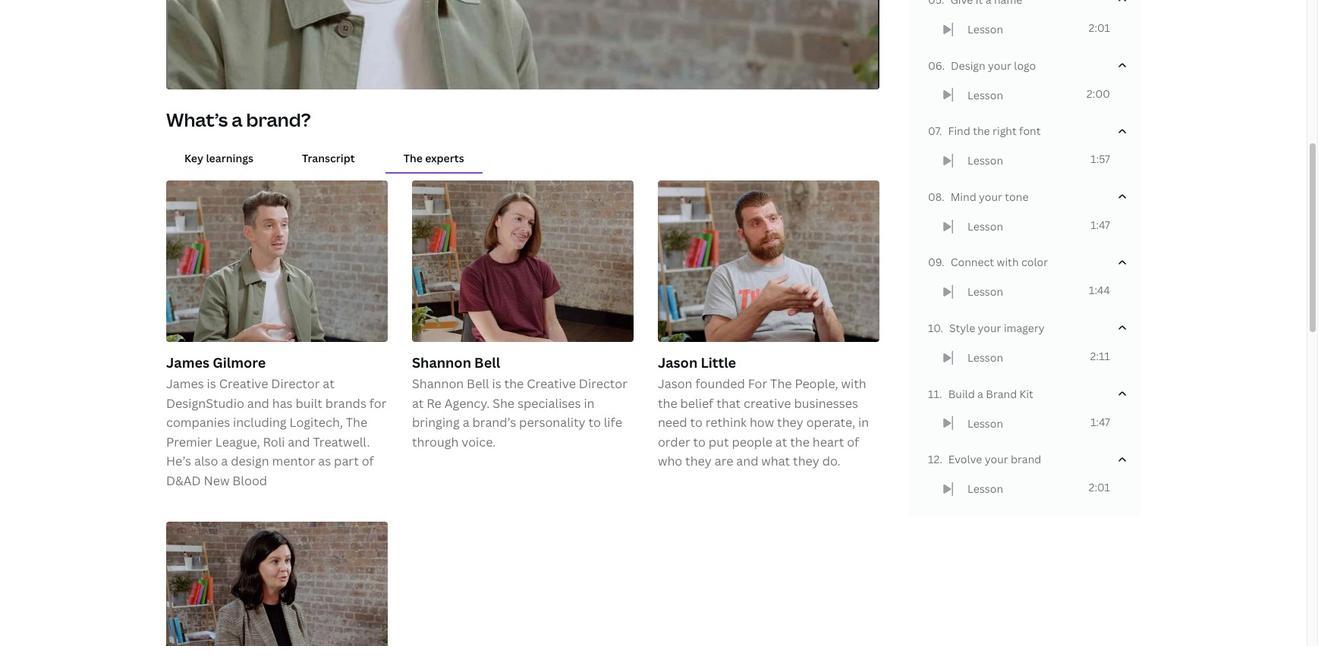 Task type: locate. For each thing, give the bounding box(es) containing it.
1 vertical spatial jason
[[658, 376, 693, 393]]

part
[[334, 454, 359, 470]]

brands
[[326, 395, 367, 412]]

your right style
[[978, 321, 1002, 335]]

lesson down 12 . evolve your brand
[[968, 482, 1004, 497]]

built
[[296, 395, 323, 412]]

1 horizontal spatial the
[[404, 151, 423, 165]]

what
[[762, 454, 790, 470]]

including
[[233, 415, 287, 431]]

the up she
[[504, 376, 524, 393]]

2 director from the left
[[579, 376, 628, 393]]

brand?
[[246, 107, 311, 132]]

a inside shannon bell shannon bell is the creative director at re agency. she specialises in bringing a brand's personality to life through voice.
[[463, 415, 470, 431]]

experts
[[425, 151, 464, 165]]

style
[[950, 321, 976, 335]]

james
[[166, 353, 210, 372], [166, 376, 204, 393]]

lesson up 06 . design your logo
[[968, 22, 1004, 36]]

1 lesson from the top
[[968, 22, 1004, 36]]

your left brand at the right of page
[[985, 453, 1009, 467]]

key learnings
[[184, 151, 253, 165]]

how
[[750, 415, 774, 431]]

companies
[[166, 415, 230, 431]]

people
[[732, 434, 773, 451]]

with up businesses
[[841, 376, 867, 393]]

in right specialises
[[584, 395, 595, 412]]

2 vertical spatial and
[[737, 454, 759, 470]]

1 horizontal spatial creative
[[527, 376, 576, 393]]

2 horizontal spatial the
[[771, 376, 792, 393]]

1 vertical spatial the
[[771, 376, 792, 393]]

director up life
[[579, 376, 628, 393]]

. left mind
[[942, 190, 945, 204]]

1:57
[[1091, 152, 1111, 166]]

and up mentor
[[288, 434, 310, 451]]

lesson
[[968, 22, 1004, 36], [968, 88, 1004, 102], [968, 153, 1004, 168], [968, 219, 1004, 234], [968, 285, 1004, 299], [968, 351, 1004, 365], [968, 416, 1004, 431], [968, 482, 1004, 497]]

learnings
[[206, 151, 253, 165]]

1 horizontal spatial in
[[859, 415, 869, 431]]

at
[[323, 376, 335, 393], [412, 395, 424, 412], [776, 434, 787, 451]]

0 horizontal spatial is
[[207, 376, 216, 393]]

0 vertical spatial of
[[847, 434, 860, 451]]

1:47
[[1091, 218, 1111, 232], [1091, 415, 1111, 429]]

at left re at the left
[[412, 395, 424, 412]]

0 vertical spatial 2:01
[[1089, 20, 1111, 35]]

1 vertical spatial in
[[859, 415, 869, 431]]

of right heart
[[847, 434, 860, 451]]

. left build
[[940, 387, 943, 401]]

at up brands
[[323, 376, 335, 393]]

of
[[847, 434, 860, 451], [362, 454, 374, 470]]

shannon
[[412, 353, 471, 372], [412, 376, 464, 393]]

0 vertical spatial with
[[997, 255, 1019, 270]]

0 horizontal spatial with
[[841, 376, 867, 393]]

a down agency.
[[463, 415, 470, 431]]

the inside james gilmore james is creative director at designstudio and has built brands for companies including logitech, the premier league, roli and treatwell. he's also a design mentor as part of d&ad new blood
[[346, 415, 368, 431]]

in inside jason little jason founded for the people, with the belief that creative businesses need to rethink how they operate, in order to put people at the heart of who they are and what they do.
[[859, 415, 869, 431]]

0 vertical spatial in
[[584, 395, 595, 412]]

league,
[[215, 434, 260, 451]]

09
[[928, 255, 942, 270]]

director
[[271, 376, 320, 393], [579, 376, 628, 393]]

find
[[948, 124, 971, 138]]

1 director from the left
[[271, 376, 320, 393]]

natalie smith image
[[166, 522, 388, 647]]

a right also
[[221, 454, 228, 470]]

. left style
[[941, 321, 943, 335]]

0 horizontal spatial in
[[584, 395, 595, 412]]

little
[[701, 353, 736, 372]]

in
[[584, 395, 595, 412], [859, 415, 869, 431]]

the right for
[[771, 376, 792, 393]]

a
[[232, 107, 243, 132], [978, 387, 984, 401], [463, 415, 470, 431], [221, 454, 228, 470]]

the experts button
[[385, 144, 483, 172]]

james gilmore image
[[166, 180, 388, 342]]

is up she
[[492, 376, 502, 393]]

0 vertical spatial shannon
[[412, 353, 471, 372]]

2 2:01 from the top
[[1089, 481, 1111, 495]]

in inside shannon bell shannon bell is the creative director at re agency. she specialises in bringing a brand's personality to life through voice.
[[584, 395, 595, 412]]

imagery
[[1004, 321, 1045, 335]]

lesson down 11 . build a brand kit
[[968, 416, 1004, 431]]

shannon bell shannon bell is the creative director at re agency. she specialises in bringing a brand's personality to life through voice.
[[412, 353, 628, 451]]

0 vertical spatial bell
[[475, 353, 500, 372]]

1 horizontal spatial with
[[997, 255, 1019, 270]]

1 horizontal spatial of
[[847, 434, 860, 451]]

2 horizontal spatial at
[[776, 434, 787, 451]]

0 vertical spatial jason
[[658, 353, 698, 372]]

3 lesson from the top
[[968, 153, 1004, 168]]

0 horizontal spatial the
[[346, 415, 368, 431]]

the up need
[[658, 395, 678, 412]]

.
[[942, 58, 945, 73], [940, 124, 942, 138], [942, 190, 945, 204], [942, 255, 945, 270], [941, 321, 943, 335], [940, 387, 943, 401], [940, 453, 943, 467]]

the inside shannon bell shannon bell is the creative director at re agency. she specialises in bringing a brand's personality to life through voice.
[[504, 376, 524, 393]]

bell
[[475, 353, 500, 372], [467, 376, 489, 393]]

2 shannon from the top
[[412, 376, 464, 393]]

0 vertical spatial at
[[323, 376, 335, 393]]

at inside jason little jason founded for the people, with the belief that creative businesses need to rethink how they operate, in order to put people at the heart of who they are and what they do.
[[776, 434, 787, 451]]

7 lesson from the top
[[968, 416, 1004, 431]]

. left connect
[[942, 255, 945, 270]]

at up what
[[776, 434, 787, 451]]

12 . evolve your brand
[[928, 453, 1042, 467]]

. left find
[[940, 124, 942, 138]]

1 vertical spatial of
[[362, 454, 374, 470]]

brand
[[1011, 453, 1042, 467]]

to
[[589, 415, 601, 431], [690, 415, 703, 431], [693, 434, 706, 451]]

lesson down 09 . connect with color
[[968, 285, 1004, 299]]

10
[[928, 321, 941, 335]]

1 vertical spatial at
[[412, 395, 424, 412]]

2 is from the left
[[492, 376, 502, 393]]

0 vertical spatial and
[[247, 395, 269, 412]]

the
[[973, 124, 990, 138], [504, 376, 524, 393], [658, 395, 678, 412], [790, 434, 810, 451]]

lesson down 10 . style your imagery at right
[[968, 351, 1004, 365]]

. left 'evolve'
[[940, 453, 943, 467]]

1:47 down 1:57
[[1091, 218, 1111, 232]]

1 creative from the left
[[219, 376, 268, 393]]

0 vertical spatial james
[[166, 353, 210, 372]]

bell up agency.
[[467, 376, 489, 393]]

bell up she
[[475, 353, 500, 372]]

11
[[928, 387, 940, 401]]

lesson down 07 . find the right font
[[968, 153, 1004, 168]]

2 creative from the left
[[527, 376, 576, 393]]

key learnings button
[[166, 144, 272, 172]]

your left the logo
[[988, 58, 1012, 73]]

operate,
[[807, 415, 856, 431]]

2 horizontal spatial and
[[737, 454, 759, 470]]

to left life
[[589, 415, 601, 431]]

1 horizontal spatial director
[[579, 376, 628, 393]]

lesson down 08 . mind your tone
[[968, 219, 1004, 234]]

0 vertical spatial the
[[404, 151, 423, 165]]

jason left little
[[658, 353, 698, 372]]

your for tone
[[979, 190, 1003, 204]]

a right build
[[978, 387, 984, 401]]

2 jason from the top
[[658, 376, 693, 393]]

1 vertical spatial and
[[288, 434, 310, 451]]

your for logo
[[988, 58, 1012, 73]]

to down belief at bottom right
[[690, 415, 703, 431]]

a up learnings
[[232, 107, 243, 132]]

they
[[777, 415, 804, 431], [686, 454, 712, 470], [793, 454, 820, 470]]

6 lesson from the top
[[968, 351, 1004, 365]]

are
[[715, 454, 734, 470]]

and down "people"
[[737, 454, 759, 470]]

08
[[928, 190, 942, 204]]

creative inside shannon bell shannon bell is the creative director at re agency. she specialises in bringing a brand's personality to life through voice.
[[527, 376, 576, 393]]

and up "including"
[[247, 395, 269, 412]]

12
[[928, 453, 940, 467]]

1 vertical spatial shannon
[[412, 376, 464, 393]]

re
[[427, 395, 442, 412]]

1 james from the top
[[166, 353, 210, 372]]

in right operate,
[[859, 415, 869, 431]]

creative
[[219, 376, 268, 393], [527, 376, 576, 393]]

1 1:47 from the top
[[1091, 218, 1111, 232]]

is up designstudio on the bottom left of the page
[[207, 376, 216, 393]]

1:47 down 2:11
[[1091, 415, 1111, 429]]

shanon bell image
[[412, 180, 634, 342]]

1 horizontal spatial at
[[412, 395, 424, 412]]

the down brands
[[346, 415, 368, 431]]

brand
[[986, 387, 1017, 401]]

creative up specialises
[[527, 376, 576, 393]]

also
[[194, 454, 218, 470]]

0 horizontal spatial at
[[323, 376, 335, 393]]

the
[[404, 151, 423, 165], [771, 376, 792, 393], [346, 415, 368, 431]]

2 james from the top
[[166, 376, 204, 393]]

07
[[928, 124, 940, 138]]

of inside jason little jason founded for the people, with the belief that creative businesses need to rethink how they operate, in order to put people at the heart of who they are and what they do.
[[847, 434, 860, 451]]

the left experts
[[404, 151, 423, 165]]

1 vertical spatial 1:47
[[1091, 415, 1111, 429]]

1 is from the left
[[207, 376, 216, 393]]

is
[[207, 376, 216, 393], [492, 376, 502, 393]]

and inside jason little jason founded for the people, with the belief that creative businesses need to rethink how they operate, in order to put people at the heart of who they are and what they do.
[[737, 454, 759, 470]]

1:44
[[1089, 283, 1111, 298]]

at inside shannon bell shannon bell is the creative director at re agency. she specialises in bringing a brand's personality to life through voice.
[[412, 395, 424, 412]]

creative down gilmore
[[219, 376, 268, 393]]

jason
[[658, 353, 698, 372], [658, 376, 693, 393]]

specialises
[[518, 395, 581, 412]]

director up has
[[271, 376, 320, 393]]

2 vertical spatial the
[[346, 415, 368, 431]]

logitech,
[[290, 415, 343, 431]]

brand's
[[473, 415, 516, 431]]

0 horizontal spatial creative
[[219, 376, 268, 393]]

11 . build a brand kit
[[928, 387, 1034, 401]]

0 horizontal spatial director
[[271, 376, 320, 393]]

2:01
[[1089, 20, 1111, 35], [1089, 481, 1111, 495]]

tone
[[1005, 190, 1029, 204]]

your left tone at the top of page
[[979, 190, 1003, 204]]

to left put
[[693, 434, 706, 451]]

2:00
[[1087, 86, 1111, 101]]

design
[[231, 454, 269, 470]]

of right part
[[362, 454, 374, 470]]

1 shannon from the top
[[412, 353, 471, 372]]

that
[[717, 395, 741, 412]]

1 horizontal spatial is
[[492, 376, 502, 393]]

1 vertical spatial with
[[841, 376, 867, 393]]

1 vertical spatial 2:01
[[1089, 481, 1111, 495]]

. left "design"
[[942, 58, 945, 73]]

1 vertical spatial james
[[166, 376, 204, 393]]

with left color
[[997, 255, 1019, 270]]

they right how
[[777, 415, 804, 431]]

0 horizontal spatial of
[[362, 454, 374, 470]]

need
[[658, 415, 687, 431]]

jason up belief at bottom right
[[658, 376, 693, 393]]

0 vertical spatial 1:47
[[1091, 218, 1111, 232]]

lesson down 06 . design your logo
[[968, 88, 1004, 102]]

. for 09
[[942, 255, 945, 270]]

2 vertical spatial at
[[776, 434, 787, 451]]

with
[[997, 255, 1019, 270], [841, 376, 867, 393]]



Task type: describe. For each thing, give the bounding box(es) containing it.
. for 06
[[942, 58, 945, 73]]

belief
[[681, 395, 714, 412]]

as
[[318, 454, 331, 470]]

heart
[[813, 434, 844, 451]]

your for brand
[[985, 453, 1009, 467]]

the inside button
[[404, 151, 423, 165]]

2 lesson from the top
[[968, 88, 1004, 102]]

08 . mind your tone
[[928, 190, 1029, 204]]

agency.
[[445, 395, 490, 412]]

premier
[[166, 434, 212, 451]]

logo
[[1014, 58, 1036, 73]]

your for imagery
[[978, 321, 1002, 335]]

09 . connect with color
[[928, 255, 1048, 270]]

1 vertical spatial bell
[[467, 376, 489, 393]]

. for 08
[[942, 190, 945, 204]]

roli
[[263, 434, 285, 451]]

order
[[658, 434, 691, 451]]

d&ad
[[166, 473, 201, 490]]

she
[[493, 395, 515, 412]]

2 1:47 from the top
[[1091, 415, 1111, 429]]

director inside shannon bell shannon bell is the creative director at re agency. she specialises in bringing a brand's personality to life through voice.
[[579, 376, 628, 393]]

put
[[709, 434, 729, 451]]

. for 10
[[941, 321, 943, 335]]

creative inside james gilmore james is creative director at designstudio and has built brands for companies including logitech, the premier league, roli and treatwell. he's also a design mentor as part of d&ad new blood
[[219, 376, 268, 393]]

new
[[204, 473, 230, 490]]

evolve
[[949, 453, 983, 467]]

they left do.
[[793, 454, 820, 470]]

transcript
[[302, 151, 355, 165]]

. for 12
[[940, 453, 943, 467]]

06 . design your logo
[[928, 58, 1036, 73]]

life
[[604, 415, 622, 431]]

the left heart
[[790, 434, 810, 451]]

is inside james gilmore james is creative director at designstudio and has built brands for companies including logitech, the premier league, roli and treatwell. he's also a design mentor as part of d&ad new blood
[[207, 376, 216, 393]]

james gilmore james is creative director at designstudio and has built brands for companies including logitech, the premier league, roli and treatwell. he's also a design mentor as part of d&ad new blood
[[166, 353, 387, 490]]

at inside james gilmore james is creative director at designstudio and has built brands for companies including logitech, the premier league, roli and treatwell. he's also a design mentor as part of d&ad new blood
[[323, 376, 335, 393]]

designstudio
[[166, 395, 244, 412]]

treatwell.
[[313, 434, 370, 451]]

he's
[[166, 454, 191, 470]]

rethink
[[706, 415, 747, 431]]

for
[[370, 395, 387, 412]]

right
[[993, 124, 1017, 138]]

voice.
[[462, 434, 496, 451]]

director inside james gilmore james is creative director at designstudio and has built brands for companies including logitech, the premier league, roli and treatwell. he's also a design mentor as part of d&ad new blood
[[271, 376, 320, 393]]

1 horizontal spatial and
[[288, 434, 310, 451]]

. for 11
[[940, 387, 943, 401]]

gilmore
[[213, 353, 266, 372]]

what's a brand?
[[166, 107, 311, 132]]

mind
[[951, 190, 977, 204]]

1 2:01 from the top
[[1089, 20, 1111, 35]]

1 jason from the top
[[658, 353, 698, 372]]

kit
[[1020, 387, 1034, 401]]

to inside shannon bell shannon bell is the creative director at re agency. she specialises in bringing a brand's personality to life through voice.
[[589, 415, 601, 431]]

the experts
[[404, 151, 464, 165]]

personality
[[519, 415, 586, 431]]

font
[[1020, 124, 1041, 138]]

8 lesson from the top
[[968, 482, 1004, 497]]

is inside shannon bell shannon bell is the creative director at re agency. she specialises in bringing a brand's personality to life through voice.
[[492, 376, 502, 393]]

build
[[949, 387, 975, 401]]

key
[[184, 151, 204, 165]]

the inside jason little jason founded for the people, with the belief that creative businesses need to rethink how they operate, in order to put people at the heart of who they are and what they do.
[[771, 376, 792, 393]]

has
[[272, 395, 293, 412]]

. for 07
[[940, 124, 942, 138]]

with inside jason little jason founded for the people, with the belief that creative businesses need to rethink how they operate, in order to put people at the heart of who they are and what they do.
[[841, 376, 867, 393]]

5 lesson from the top
[[968, 285, 1004, 299]]

people,
[[795, 376, 839, 393]]

06
[[928, 58, 942, 73]]

4 lesson from the top
[[968, 219, 1004, 234]]

mentor
[[272, 454, 315, 470]]

what's
[[166, 107, 228, 132]]

transcript button
[[284, 144, 373, 172]]

jason little image
[[658, 180, 880, 342]]

businesses
[[794, 395, 859, 412]]

2:11
[[1091, 349, 1111, 364]]

07 . find the right font
[[928, 124, 1041, 138]]

the right find
[[973, 124, 990, 138]]

through
[[412, 434, 459, 451]]

who
[[658, 454, 683, 470]]

for
[[748, 376, 768, 393]]

they left "are"
[[686, 454, 712, 470]]

connect
[[951, 255, 995, 270]]

bringing
[[412, 415, 460, 431]]

color
[[1022, 255, 1048, 270]]

blood
[[233, 473, 267, 490]]

do.
[[823, 454, 841, 470]]

design
[[951, 58, 986, 73]]

10 . style your imagery
[[928, 321, 1045, 335]]

a inside james gilmore james is creative director at designstudio and has built brands for companies including logitech, the premier league, roli and treatwell. he's also a design mentor as part of d&ad new blood
[[221, 454, 228, 470]]

founded
[[696, 376, 745, 393]]

jason little jason founded for the people, with the belief that creative businesses need to rethink how they operate, in order to put people at the heart of who they are and what they do.
[[658, 353, 869, 470]]

0 horizontal spatial and
[[247, 395, 269, 412]]

of inside james gilmore james is creative director at designstudio and has built brands for companies including logitech, the premier league, roli and treatwell. he's also a design mentor as part of d&ad new blood
[[362, 454, 374, 470]]

creative
[[744, 395, 791, 412]]



Task type: vqa. For each thing, say whether or not it's contained in the screenshot.


